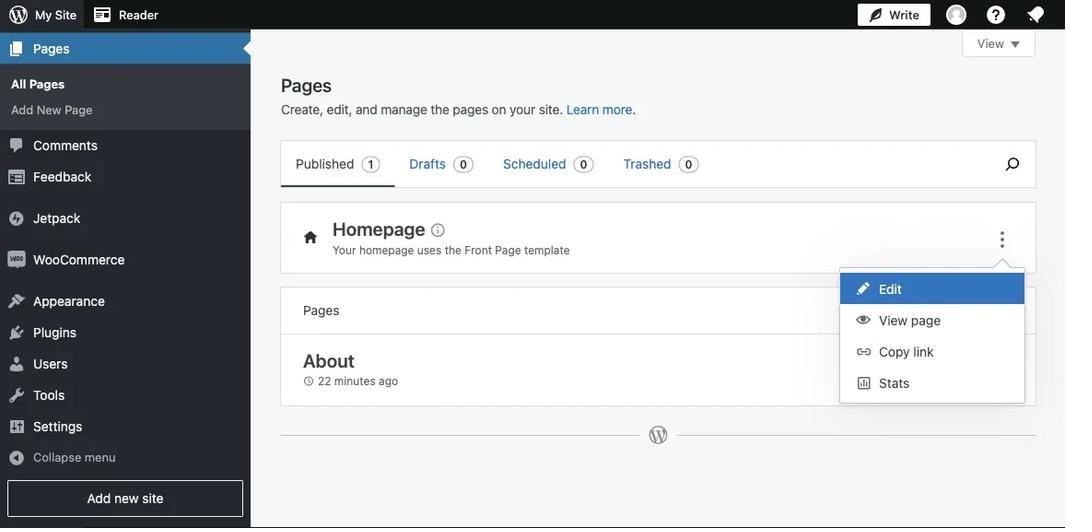 Task type: locate. For each thing, give the bounding box(es) containing it.
jetpack
[[33, 211, 80, 226]]

manage your notifications image
[[1025, 4, 1047, 26]]

1 vertical spatial menu
[[841, 268, 1025, 403]]

0 right drafts
[[460, 158, 467, 171]]

media
[[33, 9, 69, 25]]

view page
[[880, 313, 941, 328]]

tools
[[33, 388, 65, 403]]

write
[[890, 8, 920, 22]]

1 vertical spatial page
[[495, 243, 521, 256]]

2 horizontal spatial add
[[933, 304, 953, 317]]

1 horizontal spatial page
[[981, 304, 1007, 317]]

site.
[[539, 102, 563, 117]]

about
[[303, 349, 355, 371]]

page
[[65, 103, 93, 117], [495, 243, 521, 256]]

pages up new on the left top of the page
[[29, 77, 65, 91]]

view inside main content
[[978, 36, 1005, 50]]

add
[[11, 103, 33, 117], [933, 304, 953, 317], [87, 491, 111, 506]]

copy link button
[[841, 336, 1025, 367]]

main content containing pages
[[281, 30, 1036, 528]]

all pages link
[[0, 71, 251, 97]]

page up copy link 'button'
[[912, 313, 941, 328]]

1 horizontal spatial add
[[87, 491, 111, 506]]

0 vertical spatial the
[[431, 102, 450, 117]]

menu containing edit
[[841, 268, 1025, 403]]

tooltip
[[831, 258, 1026, 404]]

learn more link
[[567, 102, 633, 117]]

page right new on the left top of the page
[[65, 103, 93, 117]]

edit,
[[327, 102, 353, 117]]

0 right trashed
[[686, 158, 693, 171]]

view inside menu
[[880, 313, 908, 328]]

0
[[460, 158, 467, 171], [580, 158, 588, 171], [686, 158, 693, 171]]

page inside main content
[[981, 304, 1007, 317]]

page right front
[[495, 243, 521, 256]]

your
[[510, 102, 536, 117]]

help image
[[986, 4, 1008, 26]]

22
[[318, 375, 331, 388]]

uses
[[418, 243, 442, 256]]

new inside main content
[[956, 304, 978, 317]]

0 horizontal spatial page
[[912, 313, 941, 328]]

new left "site"
[[114, 491, 139, 506]]

1 horizontal spatial 0
[[580, 158, 588, 171]]

page
[[981, 304, 1007, 317], [912, 313, 941, 328]]

the left pages
[[431, 102, 450, 117]]

front
[[465, 243, 492, 256]]

pages create, edit, and manage the pages on your site. learn more .
[[281, 74, 636, 117]]

0 horizontal spatial new
[[114, 491, 139, 506]]

create,
[[281, 102, 324, 117]]

write link
[[858, 0, 931, 30]]

menu containing published
[[281, 141, 981, 187]]

toggle menu image
[[992, 229, 1014, 251]]

img image inside woocommerce link
[[7, 251, 26, 269]]

add for add new site
[[87, 491, 111, 506]]

0 horizontal spatial 0
[[460, 158, 467, 171]]

0 vertical spatial new
[[956, 304, 978, 317]]

the
[[431, 102, 450, 117], [445, 243, 462, 256]]

0 horizontal spatial add
[[11, 103, 33, 117]]

0 vertical spatial menu
[[281, 141, 981, 187]]

2 img image from the top
[[7, 251, 26, 269]]

0 vertical spatial view
[[978, 36, 1005, 50]]

.
[[633, 102, 636, 117]]

comments link
[[0, 130, 251, 161]]

stats button
[[841, 367, 1025, 398]]

collapse menu link
[[0, 443, 251, 473]]

pages
[[33, 41, 70, 56], [281, 74, 332, 95], [29, 77, 65, 91], [303, 303, 340, 318]]

view left closed icon
[[978, 36, 1005, 50]]

view up copy
[[880, 313, 908, 328]]

on
[[492, 102, 507, 117]]

1 horizontal spatial view
[[978, 36, 1005, 50]]

collapse menu
[[33, 450, 116, 464]]

1 img image from the top
[[7, 209, 26, 228]]

page inside add new page link
[[65, 103, 93, 117]]

0 right 'scheduled'
[[580, 158, 588, 171]]

img image
[[7, 209, 26, 228], [7, 251, 26, 269]]

plugins
[[33, 325, 77, 340]]

learn more
[[567, 102, 633, 117]]

main content
[[281, 30, 1036, 528]]

add new site link
[[7, 480, 243, 517]]

edit link
[[841, 273, 1025, 304]]

img image for woocommerce
[[7, 251, 26, 269]]

menu inside main content
[[281, 141, 981, 187]]

pages up create,
[[281, 74, 332, 95]]

reader link
[[84, 0, 166, 30]]

2 vertical spatial add
[[87, 491, 111, 506]]

1 vertical spatial view
[[880, 313, 908, 328]]

new up copy link 'button'
[[956, 304, 978, 317]]

the right uses
[[445, 243, 462, 256]]

0 horizontal spatial page
[[65, 103, 93, 117]]

more information image
[[429, 221, 446, 238]]

page down toggle menu image
[[981, 304, 1007, 317]]

homepage
[[359, 243, 414, 256]]

new
[[956, 304, 978, 317], [114, 491, 139, 506]]

2 horizontal spatial 0
[[686, 158, 693, 171]]

appearance
[[33, 294, 105, 309]]

22 minutes ago
[[318, 375, 398, 388]]

menu
[[85, 450, 116, 464]]

media link
[[0, 2, 251, 33]]

appearance link
[[0, 286, 251, 317]]

None search field
[[990, 141, 1036, 187]]

pages up about link
[[303, 303, 340, 318]]

1 vertical spatial img image
[[7, 251, 26, 269]]

0 vertical spatial img image
[[7, 209, 26, 228]]

about link
[[303, 349, 355, 371]]

view page button
[[841, 304, 1025, 336]]

0 vertical spatial page
[[65, 103, 93, 117]]

0 for drafts
[[460, 158, 467, 171]]

img image left woocommerce
[[7, 251, 26, 269]]

1 vertical spatial add
[[933, 304, 953, 317]]

your
[[333, 243, 356, 256]]

tools link
[[0, 380, 251, 411]]

1 horizontal spatial page
[[495, 243, 521, 256]]

1 horizontal spatial new
[[956, 304, 978, 317]]

2 0 from the left
[[580, 158, 588, 171]]

0 vertical spatial add
[[11, 103, 33, 117]]

feedback
[[33, 169, 91, 184]]

woocommerce link
[[0, 244, 251, 276]]

new for site
[[114, 491, 139, 506]]

drafts
[[410, 156, 446, 171]]

template
[[525, 243, 570, 256]]

1 vertical spatial new
[[114, 491, 139, 506]]

your homepage uses the front page template
[[333, 243, 570, 256]]

1 0 from the left
[[460, 158, 467, 171]]

img image left jetpack
[[7, 209, 26, 228]]

pages inside pages create, edit, and manage the pages on your site. learn more .
[[281, 74, 332, 95]]

view
[[978, 36, 1005, 50], [880, 313, 908, 328]]

img image for jetpack
[[7, 209, 26, 228]]

0 for trashed
[[686, 158, 693, 171]]

0 horizontal spatial view
[[880, 313, 908, 328]]

3 0 from the left
[[686, 158, 693, 171]]

users
[[33, 356, 68, 372]]

menu
[[281, 141, 981, 187], [841, 268, 1025, 403]]

img image inside jetpack link
[[7, 209, 26, 228]]

published
[[296, 156, 354, 171]]

feedback link
[[0, 161, 251, 193]]

add inside main content
[[933, 304, 953, 317]]

jetpack link
[[0, 203, 251, 234]]

1
[[368, 158, 374, 171]]



Task type: vqa. For each thing, say whether or not it's contained in the screenshot.


Task type: describe. For each thing, give the bounding box(es) containing it.
settings link
[[0, 411, 251, 443]]

add new site
[[87, 491, 164, 506]]

copy
[[880, 344, 911, 360]]

users link
[[0, 349, 251, 380]]

comments
[[33, 138, 98, 153]]

add for add new page
[[11, 103, 33, 117]]

pages down media
[[33, 41, 70, 56]]

my site
[[35, 8, 77, 22]]

scheduled
[[503, 156, 567, 171]]

woocommerce
[[33, 252, 125, 267]]

view button
[[962, 30, 1036, 57]]

site
[[142, 491, 164, 506]]

stats
[[880, 376, 910, 391]]

my site link
[[0, 0, 84, 30]]

add new page link
[[0, 97, 251, 123]]

my profile image
[[947, 5, 967, 25]]

plugins link
[[0, 317, 251, 349]]

all pages
[[11, 77, 65, 91]]

collapse
[[33, 450, 81, 464]]

page inside button
[[912, 313, 941, 328]]

link
[[914, 344, 934, 360]]

copy link
[[880, 344, 934, 360]]

page inside main content
[[495, 243, 521, 256]]

reader
[[119, 8, 158, 22]]

none search field inside main content
[[990, 141, 1036, 187]]

1 vertical spatial the
[[445, 243, 462, 256]]

site
[[55, 8, 77, 22]]

settings
[[33, 419, 82, 434]]

pages
[[453, 102, 489, 117]]

all
[[11, 77, 26, 91]]

minutes
[[335, 375, 376, 388]]

22 minutes ago link
[[303, 373, 409, 390]]

view for view
[[978, 36, 1005, 50]]

open search image
[[990, 153, 1036, 175]]

and
[[356, 102, 378, 117]]

manage
[[381, 102, 428, 117]]

edit
[[880, 282, 903, 297]]

new
[[37, 103, 61, 117]]

homepage
[[333, 218, 426, 239]]

closed image
[[1011, 41, 1021, 48]]

trashed
[[624, 156, 672, 171]]

add for add new page
[[933, 304, 953, 317]]

pages link
[[0, 33, 251, 64]]

add new page
[[933, 304, 1007, 317]]

new for page
[[956, 304, 978, 317]]

the inside pages create, edit, and manage the pages on your site. learn more .
[[431, 102, 450, 117]]

add new page link
[[925, 298, 1014, 324]]

my
[[35, 8, 52, 22]]

view for view page
[[880, 313, 908, 328]]

ago
[[379, 375, 398, 388]]

tooltip containing edit
[[831, 258, 1026, 404]]

homepage link
[[333, 218, 453, 239]]

0 for scheduled
[[580, 158, 588, 171]]

add new page
[[11, 103, 93, 117]]



